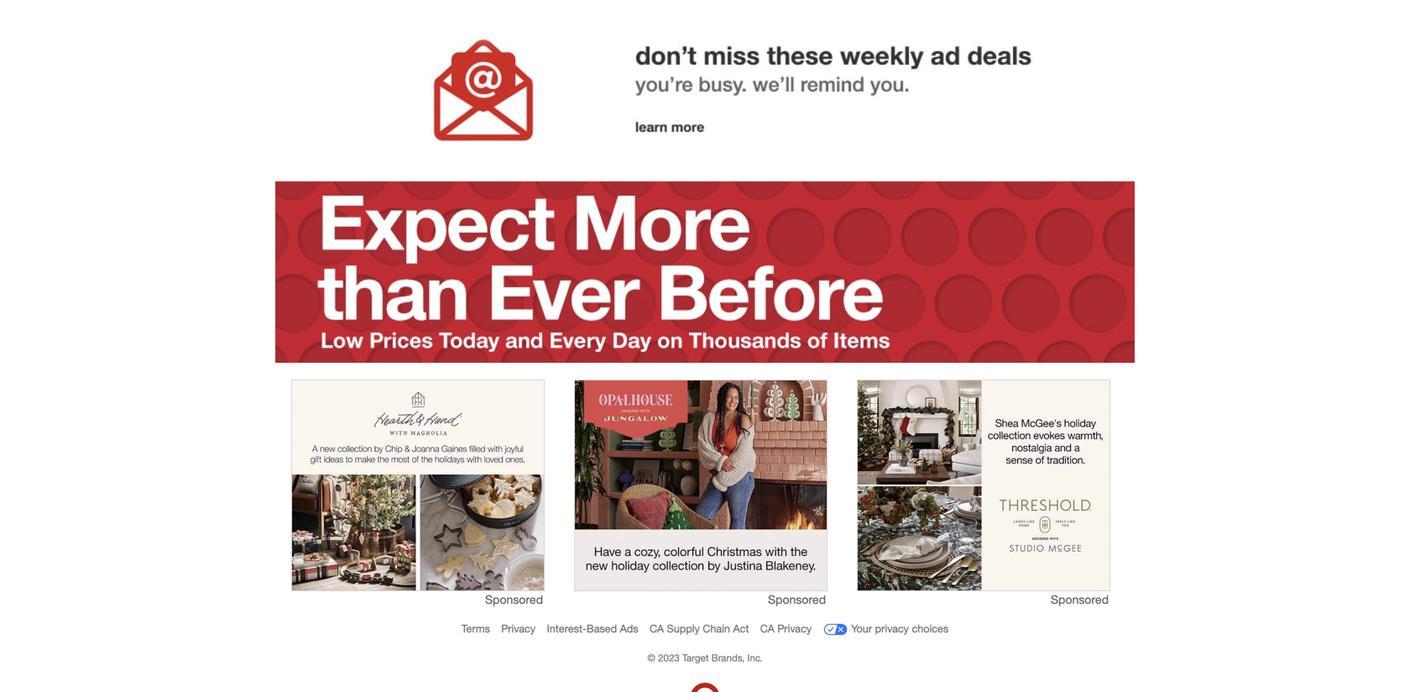 Task type: vqa. For each thing, say whether or not it's contained in the screenshot.
first Privacy from left
yes



Task type: locate. For each thing, give the bounding box(es) containing it.
your privacy choices
[[852, 622, 949, 635]]

privacy right terms
[[502, 622, 536, 635]]

1 horizontal spatial ca
[[761, 622, 775, 635]]

interest-based ads
[[547, 622, 639, 635]]

0 horizontal spatial sponsored
[[485, 592, 543, 607]]

0 horizontal spatial advertisement region
[[292, 380, 544, 590]]

interest-based ads link
[[547, 622, 639, 635]]

based
[[587, 622, 617, 635]]

2 ca from the left
[[761, 622, 775, 635]]

1 horizontal spatial privacy
[[778, 622, 812, 635]]

terms link
[[462, 622, 490, 635]]

ca left supply
[[650, 622, 664, 635]]

2 advertisement region from the left
[[575, 380, 827, 590]]

1 sponsored from the left
[[485, 592, 543, 607]]

2 privacy from the left
[[778, 622, 812, 635]]

2 horizontal spatial sponsored
[[1051, 592, 1109, 607]]

ca right the act
[[761, 622, 775, 635]]

ca for ca privacy
[[761, 622, 775, 635]]

sponsored
[[485, 592, 543, 607], [768, 592, 826, 607], [1051, 592, 1109, 607]]

privacy
[[875, 622, 909, 635]]

ca
[[650, 622, 664, 635], [761, 622, 775, 635]]

your privacy choices link
[[823, 617, 949, 642]]

2023
[[658, 652, 680, 663]]

1 ca from the left
[[650, 622, 664, 635]]

privacy left ccpa icon
[[778, 622, 812, 635]]

interest-
[[547, 622, 587, 635]]

1 horizontal spatial advertisement region
[[575, 380, 827, 590]]

0 horizontal spatial privacy
[[502, 622, 536, 635]]

1 horizontal spatial sponsored
[[768, 592, 826, 607]]

0 horizontal spatial ca
[[650, 622, 664, 635]]

2 horizontal spatial advertisement region
[[858, 380, 1110, 590]]

ca supply chain act
[[650, 622, 749, 635]]

advertisement region
[[292, 380, 544, 590], [575, 380, 827, 590], [858, 380, 1110, 590]]

ca privacy link
[[761, 622, 812, 635]]

sponsored for 2nd the advertisement 'region' from left
[[768, 592, 826, 607]]

3 sponsored from the left
[[1051, 592, 1109, 607]]

sponsored for third the advertisement 'region' from the left
[[1051, 592, 1109, 607]]

terms
[[462, 622, 490, 635]]

1 privacy from the left
[[502, 622, 536, 635]]

ccpa image
[[823, 617, 849, 642]]

privacy
[[502, 622, 536, 635], [778, 622, 812, 635]]

2 sponsored from the left
[[768, 592, 826, 607]]



Task type: describe. For each thing, give the bounding box(es) containing it.
target
[[683, 652, 709, 663]]

brands,
[[712, 652, 745, 663]]

ads
[[620, 622, 639, 635]]

ca supply chain act link
[[650, 622, 749, 635]]

inc.
[[748, 652, 763, 663]]

privacy link
[[502, 622, 536, 635]]

ca privacy
[[761, 622, 812, 635]]

©
[[648, 652, 656, 663]]

supply
[[667, 622, 700, 635]]

your
[[852, 622, 873, 635]]

3 advertisement region from the left
[[858, 380, 1110, 590]]

1 advertisement region from the left
[[292, 380, 544, 590]]

sponsored for first the advertisement 'region' from the left
[[485, 592, 543, 607]]

chain
[[703, 622, 731, 635]]

choices
[[912, 622, 949, 635]]

ca for ca supply chain act
[[650, 622, 664, 635]]

© 2023 target brands, inc.
[[648, 652, 763, 663]]

don't miss these weekly ad deals. you're busy. we'll remind you. sign up now. image
[[268, 0, 1143, 181]]

act
[[734, 622, 749, 635]]

expect more than ever before. low prices today and every day on thousands of items. image
[[275, 181, 1135, 363]]



